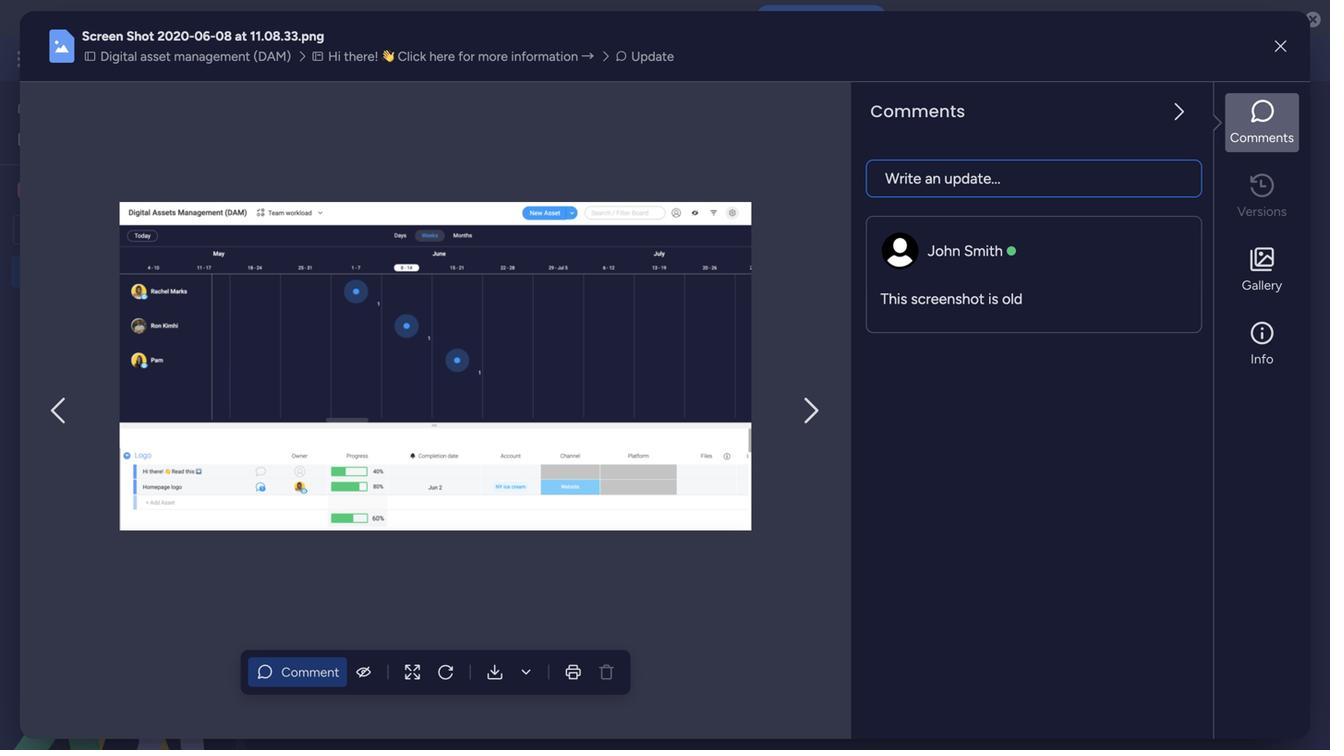 Task type: vqa. For each thing, say whether or not it's contained in the screenshot.
comments button
yes



Task type: locate. For each thing, give the bounding box(es) containing it.
comment button
[[248, 658, 347, 687]]

asset right new
[[317, 222, 348, 238]]

0 horizontal spatial comments
[[870, 100, 965, 123]]

digital asset management (dam) up the 'requests'
[[43, 264, 234, 280]]

public board image for digital asset management (dam)
[[19, 263, 37, 281]]

there!
[[344, 49, 378, 64]]

1 enable from the left
[[443, 10, 485, 27]]

0 vertical spatial (dam)
[[253, 49, 291, 64]]

creative requests
[[43, 296, 146, 311]]

creative inside list box
[[43, 296, 92, 311]]

c
[[22, 182, 31, 198]]

comments
[[870, 100, 965, 123], [1230, 130, 1294, 146]]

1 horizontal spatial (dam)
[[253, 49, 291, 64]]

gallery button
[[1225, 241, 1299, 300]]

management down 06-
[[174, 49, 250, 64]]

asset up creative requests
[[83, 264, 114, 280]]

information
[[511, 49, 578, 64]]

showing
[[301, 307, 352, 322]]

(dam) up the redesign
[[197, 264, 234, 280]]

digital
[[100, 49, 137, 64], [43, 264, 80, 280]]

select product image
[[17, 50, 35, 68]]

for
[[458, 49, 475, 64]]

digital up creative requests
[[43, 264, 80, 280]]

1 public board image from the top
[[19, 263, 37, 281]]

0 horizontal spatial asset
[[83, 264, 114, 280]]

requests
[[95, 296, 146, 311]]

add widget button
[[394, 215, 504, 245]]

0 vertical spatial public board image
[[19, 263, 37, 281]]

1 vertical spatial asset
[[317, 222, 348, 238]]

update button
[[613, 46, 680, 67]]

new asset
[[287, 222, 348, 238]]

monday work management
[[82, 48, 287, 69]]

1 horizontal spatial comments
[[1230, 130, 1294, 146]]

widget
[[455, 222, 496, 238]]

this
[[649, 10, 674, 27], [881, 291, 907, 308]]

management
[[186, 48, 287, 69], [174, 49, 250, 64], [117, 264, 193, 280]]

showing 3 out of 9 files
[[301, 307, 437, 322]]

see
[[323, 51, 345, 67]]

1 vertical spatial (dam)
[[197, 264, 234, 280]]

add view image
[[848, 174, 856, 188]]

0 vertical spatial asset
[[140, 49, 171, 64]]

enable for enable desktop notifications on this computer
[[443, 10, 485, 27]]

enable now! button
[[756, 5, 887, 33]]

creative inside workspace selection element
[[42, 181, 100, 199]]

old
[[1002, 291, 1023, 308]]

homepage
[[94, 327, 156, 343]]

Search in workspace field
[[39, 219, 154, 241]]

public board image down workspace image
[[19, 263, 37, 281]]

gallery
[[1242, 278, 1282, 293]]

search image
[[447, 275, 462, 289]]

enable left now!
[[786, 11, 824, 26]]

→
[[581, 49, 594, 64]]

None search field
[[301, 267, 469, 297]]

digital asset management (dam)
[[100, 49, 291, 64], [43, 264, 234, 280]]

management down at
[[186, 48, 287, 69]]

1 vertical spatial digital asset management (dam)
[[43, 264, 234, 280]]

0 horizontal spatial digital
[[43, 264, 80, 280]]

screen shot 2020-06-08 at 11.08.33.png
[[82, 28, 324, 44]]

monday
[[82, 48, 146, 69]]

person
[[630, 222, 670, 238]]

2 vertical spatial public board image
[[19, 326, 37, 344]]

click
[[398, 49, 426, 64]]

enable inside 'button'
[[786, 11, 824, 26]]

v2 search image
[[522, 220, 535, 241]]

digital down screen
[[100, 49, 137, 64]]

this right on
[[649, 10, 674, 27]]

this left screenshot
[[881, 291, 907, 308]]

asset inside button
[[140, 49, 171, 64]]

2 vertical spatial asset
[[83, 264, 114, 280]]

new asset button
[[280, 215, 355, 245]]

invite
[[1208, 109, 1240, 124]]

0 horizontal spatial enable
[[443, 10, 485, 27]]

3 public board image from the top
[[19, 326, 37, 344]]

comments down the 1
[[1230, 130, 1294, 146]]

management up the 'requests'
[[117, 264, 193, 280]]

out
[[365, 307, 385, 322]]

1 horizontal spatial enable
[[786, 11, 824, 26]]

2 enable from the left
[[786, 11, 824, 26]]

write an update... button
[[866, 160, 1202, 198]]

1 vertical spatial comments
[[1230, 130, 1294, 146]]

see plans
[[323, 51, 379, 67]]

public board image for website homepage redesign
[[19, 326, 37, 344]]

asset down "shot" at the top
[[140, 49, 171, 64]]

1 vertical spatial creative
[[43, 296, 92, 311]]

enable
[[443, 10, 485, 27], [786, 11, 824, 26]]

on
[[627, 10, 646, 27]]

2 horizontal spatial asset
[[317, 222, 348, 238]]

john smith link
[[928, 243, 1003, 260]]

1 horizontal spatial this
[[881, 291, 907, 308]]

update...
[[944, 170, 1000, 188]]

option
[[0, 255, 236, 259]]

hi there!   👋  click here for more information  →
[[328, 49, 594, 64]]

public board image left creative requests
[[19, 295, 37, 312]]

screenshot
[[911, 291, 985, 308]]

an
[[925, 170, 941, 188]]

of
[[388, 307, 400, 322]]

at
[[235, 28, 247, 44]]

Search for files search field
[[301, 267, 469, 297]]

1
[[1252, 109, 1257, 124]]

public board image
[[19, 263, 37, 281], [19, 295, 37, 312], [19, 326, 37, 344]]

0 vertical spatial creative
[[42, 181, 100, 199]]

comment
[[281, 665, 339, 681]]

2 public board image from the top
[[19, 295, 37, 312]]

(dam)
[[253, 49, 291, 64], [197, 264, 234, 280]]

integrate button
[[972, 162, 1150, 200]]

0 vertical spatial digital asset management (dam)
[[100, 49, 291, 64]]

(dam) down 11.08.33.png
[[253, 49, 291, 64]]

creative up website
[[43, 296, 92, 311]]

1 vertical spatial digital
[[43, 264, 80, 280]]

enable desktop notifications on this computer
[[443, 10, 741, 27]]

creative
[[42, 181, 100, 199], [43, 296, 92, 311]]

0 horizontal spatial (dam)
[[197, 264, 234, 280]]

public board image left website
[[19, 326, 37, 344]]

write an update...
[[885, 170, 1000, 188]]

creative right c
[[42, 181, 100, 199]]

smith
[[964, 243, 1003, 260]]

1 horizontal spatial digital
[[100, 49, 137, 64]]

1 vertical spatial this
[[881, 291, 907, 308]]

👋
[[382, 49, 395, 64]]

hi there!   👋  click here for more information  → button
[[310, 46, 600, 67]]

asset
[[140, 49, 171, 64], [317, 222, 348, 238], [83, 264, 114, 280]]

enable up for at the left of the page
[[443, 10, 485, 27]]

1 horizontal spatial asset
[[140, 49, 171, 64]]

0 vertical spatial digital
[[100, 49, 137, 64]]

digital asset management (dam) down screen shot 2020-06-08 at 11.08.33.png
[[100, 49, 291, 64]]

comments inside button
[[1230, 130, 1294, 146]]

comments up write
[[870, 100, 965, 123]]

list box
[[0, 253, 236, 600]]

1 vertical spatial public board image
[[19, 295, 37, 312]]

more
[[478, 49, 508, 64]]

is
[[988, 291, 998, 308]]

here
[[429, 49, 455, 64]]

public board image for creative requests
[[19, 295, 37, 312]]

write
[[885, 170, 921, 188]]

0 vertical spatial this
[[649, 10, 674, 27]]

06-
[[194, 28, 216, 44]]

hi
[[328, 49, 341, 64]]

filter button
[[686, 215, 774, 245]]

digital inside button
[[100, 49, 137, 64]]



Task type: describe. For each thing, give the bounding box(es) containing it.
management inside button
[[174, 49, 250, 64]]

workspace selection element
[[18, 179, 149, 201]]

11.08.33.png
[[250, 28, 324, 44]]

website
[[43, 327, 91, 343]]

arrow down image
[[752, 219, 774, 241]]

add
[[428, 222, 452, 238]]

add widget
[[428, 222, 496, 238]]

files
[[414, 307, 437, 322]]

lottie animation element
[[0, 564, 236, 751]]

desktop
[[488, 10, 540, 27]]

filter
[[716, 222, 745, 238]]

person button
[[601, 215, 681, 245]]

dapulse close image
[[1305, 11, 1321, 30]]

asset inside button
[[317, 222, 348, 238]]

website homepage redesign
[[43, 327, 209, 343]]

(dam) inside button
[[253, 49, 291, 64]]

9
[[403, 307, 410, 322]]

info
[[1251, 352, 1274, 367]]

3
[[355, 307, 362, 322]]

enable for enable now!
[[786, 11, 824, 26]]

see plans button
[[298, 45, 387, 73]]

list box containing digital asset management (dam)
[[0, 253, 236, 600]]

comments button
[[1225, 93, 1299, 153]]

0 vertical spatial comments
[[870, 100, 965, 123]]

digital inside list box
[[43, 264, 80, 280]]

integrate
[[1003, 173, 1056, 189]]

info button
[[1225, 315, 1299, 374]]

2020-
[[157, 28, 194, 44]]

creative for creative assets
[[42, 181, 100, 199]]

creative assets
[[42, 181, 146, 199]]

Search field
[[535, 217, 590, 243]]

digital asset management (dam) inside digital asset management (dam) button
[[100, 49, 291, 64]]

assets
[[103, 181, 146, 199]]

update
[[631, 49, 674, 64]]

angle down image
[[364, 223, 373, 237]]

plans
[[348, 51, 379, 67]]

lottie animation image
[[0, 564, 236, 751]]

download image
[[517, 663, 535, 682]]

automate button
[[1158, 166, 1256, 196]]

work
[[149, 48, 182, 69]]

asset inside list box
[[83, 264, 114, 280]]

/
[[1243, 109, 1249, 124]]

computer
[[678, 10, 741, 27]]

invite / 1
[[1208, 109, 1257, 124]]

shot
[[126, 28, 154, 44]]

workspace image
[[18, 181, 36, 200]]

digital asset management (dam) button
[[82, 46, 297, 67]]

redesign
[[159, 327, 209, 343]]

(dam) inside list box
[[197, 264, 234, 280]]

creative for creative requests
[[43, 296, 92, 311]]

invite / 1 button
[[1174, 102, 1265, 131]]

digital asset management (dam) inside list box
[[43, 264, 234, 280]]

new
[[287, 222, 314, 238]]

this screenshot is old
[[881, 291, 1023, 308]]

notifications
[[543, 10, 624, 27]]

john smith image
[[1278, 44, 1308, 74]]

automate
[[1191, 173, 1249, 189]]

08
[[216, 28, 232, 44]]

john smith
[[928, 243, 1003, 260]]

john
[[928, 243, 960, 260]]

now!
[[827, 11, 857, 26]]

gallery layout group
[[989, 267, 1059, 297]]

enable now!
[[786, 11, 857, 26]]

0 horizontal spatial this
[[649, 10, 674, 27]]

screen
[[82, 28, 123, 44]]



